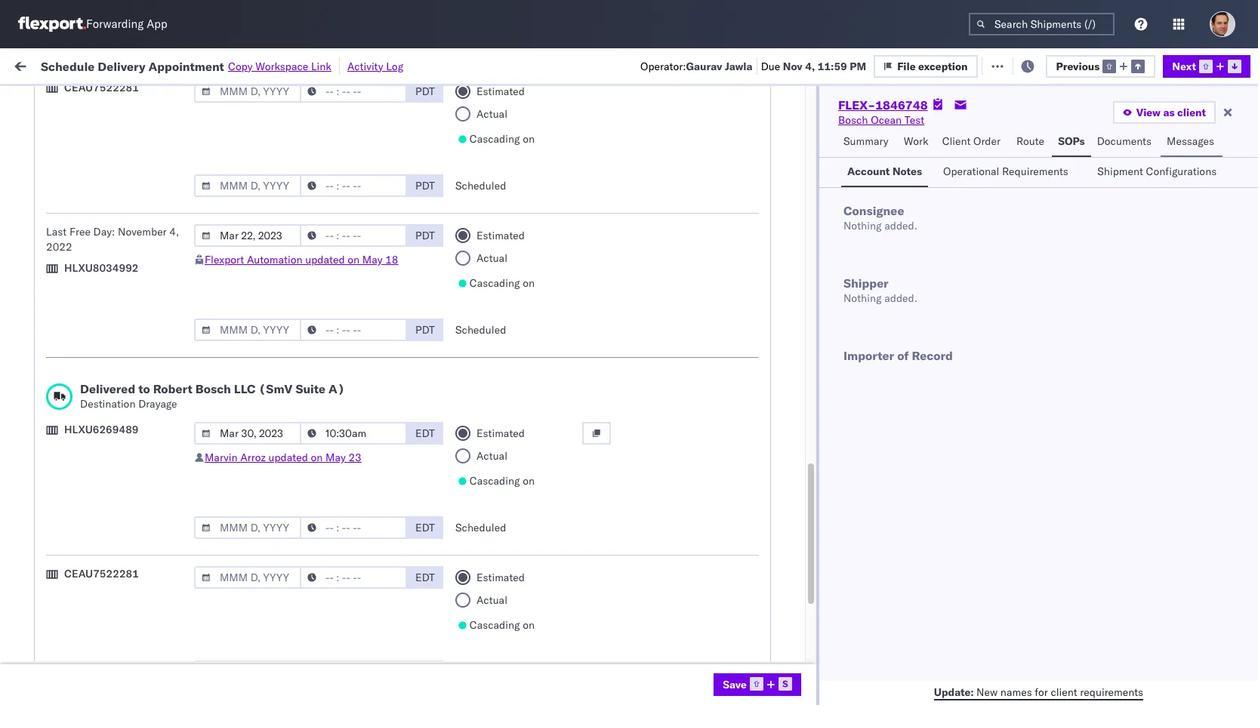 Task type: locate. For each thing, give the bounding box(es) containing it.
account inside button
[[848, 165, 890, 178]]

pst, for 3rd schedule pickup from los angeles, ca link from the bottom
[[295, 351, 318, 365]]

pst, for schedule delivery appointment link related to 11:59 pm pst, dec 13, 2022
[[295, 384, 318, 398]]

nothing down shipper
[[844, 292, 882, 305]]

schedule for 3rd schedule pickup from los angeles, ca link
[[35, 276, 79, 290]]

1 vertical spatial nothing
[[844, 292, 882, 305]]

1 vertical spatial ja
[[1255, 185, 1259, 198]]

numbers
[[1084, 123, 1122, 135], [931, 129, 968, 141]]

requirements
[[1003, 165, 1069, 178]]

0 vertical spatial consignee
[[844, 203, 905, 218]]

4:00 pm pst, dec 23, 2022
[[243, 418, 381, 431]]

consignee inside consignee nothing added.
[[844, 203, 905, 218]]

nothing inside shipper nothing added.
[[844, 292, 882, 305]]

0 vertical spatial clearance
[[117, 143, 166, 157]]

pst, for 'confirm pickup from los angeles, ca' link
[[288, 418, 311, 431]]

0 vertical spatial 24,
[[337, 451, 353, 464]]

confirm down 'hlxu6269489'
[[35, 450, 73, 464]]

pickup down last free day: november 4, 2022
[[82, 276, 115, 290]]

summary button
[[838, 128, 898, 157]]

1 vertical spatial clearance
[[117, 309, 166, 323]]

4 integration from the top
[[659, 650, 711, 664]]

copy workspace link button
[[228, 59, 332, 73]]

robert
[[153, 382, 193, 397]]

schedule delivery appointment for 11:59 pm pdt, nov 4, 2022
[[35, 184, 186, 198]]

2 vertical spatial customs
[[72, 609, 114, 622]]

0 horizontal spatial may
[[326, 451, 346, 465]]

added. down notes
[[885, 219, 918, 233]]

order
[[974, 135, 1001, 148]]

schedule inside schedule pickup from rotterdam, netherlands
[[35, 542, 79, 556]]

1 vertical spatial gaurav
[[1218, 152, 1252, 165]]

13, for schedule pickup from los angeles, ca
[[343, 351, 359, 365]]

760 at risk
[[279, 59, 331, 72]]

pickup down the day:
[[82, 243, 115, 257]]

dec left 23
[[315, 451, 334, 464]]

1 horizontal spatial hlxu8034992
[[1091, 184, 1165, 198]]

on
[[371, 59, 383, 72], [523, 132, 535, 146], [348, 253, 360, 267], [523, 277, 535, 290], [311, 451, 323, 465], [523, 475, 535, 488], [523, 619, 535, 632]]

work,
[[160, 93, 184, 105]]

1 vertical spatial pdt,
[[295, 218, 319, 232]]

11 fcl from the top
[[496, 551, 515, 564]]

mmm d, yyyy text field for pdt
[[194, 319, 301, 342]]

cascading on
[[470, 132, 535, 146], [470, 277, 535, 290], [470, 475, 535, 488], [470, 619, 535, 632]]

0 vertical spatial upload customs clearance documents
[[35, 143, 166, 172]]

from down 'confirm pickup from los angeles, ca' button
[[118, 476, 140, 489]]

3 lagerfeld from the top
[[811, 617, 856, 631]]

0 vertical spatial upload customs clearance documents button
[[35, 142, 215, 174]]

client left requirements
[[1051, 686, 1078, 699]]

upload customs clearance documents link up delivered
[[35, 309, 215, 339]]

2 karl from the top
[[789, 551, 808, 564]]

11:00
[[243, 318, 273, 331]]

8:30 pm pst, jan 23, 2023 down 6:00 am pst, dec 24, 2022
[[243, 517, 378, 531]]

2 vertical spatial upload customs clearance documents
[[35, 609, 166, 637]]

free
[[69, 225, 91, 239]]

upload customs clearance documents button up delivered
[[35, 309, 215, 340]]

: for status
[[109, 93, 112, 105]]

updated
[[305, 253, 345, 267], [269, 451, 308, 465]]

upload customs clearance documents down schedule pickup from rotterdam, netherlands
[[35, 609, 166, 637]]

added. inside shipper nothing added.
[[885, 292, 918, 305]]

work right the import
[[165, 59, 192, 72]]

upload
[[35, 143, 69, 157], [35, 309, 69, 323], [35, 609, 69, 622]]

day:
[[93, 225, 115, 239]]

0 vertical spatial ja
[[1255, 152, 1259, 165]]

1 vertical spatial upload customs clearance documents button
[[35, 309, 215, 340]]

confirm for confirm pickup from los angeles, ca
[[35, 409, 73, 423]]

1 vertical spatial 8:30 pm pst, jan 23, 2023
[[243, 551, 378, 564]]

pickup down schedule pickup from rotterdam, netherlands
[[82, 575, 115, 589]]

1 vertical spatial customs
[[72, 309, 114, 323]]

0 vertical spatial for
[[145, 93, 157, 105]]

flex id button
[[803, 120, 908, 135]]

0 horizontal spatial consignee
[[729, 484, 779, 498]]

1 confirm from the top
[[35, 409, 73, 423]]

13 ocean fcl from the top
[[462, 617, 515, 631]]

2 vertical spatial pdt,
[[295, 251, 319, 265]]

confirm pickup from los angeles, ca link
[[35, 408, 215, 439]]

1 vertical spatial mmm d, yyyy text field
[[194, 567, 301, 589]]

0 horizontal spatial file
[[898, 59, 916, 73]]

1 vertical spatial ceau7522281
[[64, 568, 139, 581]]

importer
[[844, 348, 895, 363]]

schedule
[[41, 59, 95, 74], [35, 184, 79, 198], [35, 210, 79, 223], [35, 243, 79, 257], [35, 276, 79, 290], [35, 343, 79, 356], [35, 384, 79, 397], [35, 476, 79, 489], [35, 516, 79, 530], [35, 542, 79, 556], [35, 575, 79, 589], [35, 649, 79, 663]]

6 schedule pickup from los angeles, ca from the top
[[35, 575, 204, 604]]

pdt,
[[295, 185, 319, 198], [295, 218, 319, 232], [295, 251, 319, 265]]

2 mmm d, yyyy text field from the top
[[194, 567, 301, 589]]

actions
[[1202, 123, 1234, 135]]

1 vertical spatial scheduled
[[456, 323, 507, 337]]

upload customs clearance documents down workitem button
[[35, 143, 166, 172]]

0 vertical spatial edt
[[416, 427, 435, 441]]

8:30 down arroz
[[243, 517, 266, 531]]

dec up 4:00 pm pst, dec 23, 2022
[[320, 384, 340, 398]]

7 -- : -- -- text field from the top
[[300, 661, 407, 684]]

pst, for schedule pickup from rotterdam, netherlands 'link'
[[288, 551, 311, 564]]

3 schedule delivery appointment from the top
[[35, 516, 186, 530]]

schedule pickup from los angeles, ca for second schedule pickup from los angeles, ca link from the bottom of the page
[[35, 476, 204, 504]]

clearance down schedule pickup from rotterdam, netherlands button
[[117, 609, 166, 622]]

pst,
[[295, 318, 318, 331], [295, 351, 318, 365], [295, 384, 318, 398], [288, 418, 311, 431], [289, 451, 312, 464], [288, 517, 311, 531], [288, 551, 311, 564], [295, 584, 318, 597], [288, 650, 311, 664]]

schedule for 11:59 pm pdt, nov 4, 2022 schedule delivery appointment link
[[35, 184, 79, 198]]

ca inside confirm pickup from los angeles, ca
[[35, 424, 49, 438]]

1846748 up the importer of record
[[867, 285, 913, 298]]

schedule for 6th schedule pickup from los angeles, ca link from the bottom of the page
[[35, 210, 79, 223]]

0 horizontal spatial :
[[109, 93, 112, 105]]

2 upload customs clearance documents from the top
[[35, 309, 166, 338]]

2 vertical spatial gaurav
[[1218, 185, 1252, 198]]

4 ocean fcl from the top
[[462, 285, 515, 298]]

2 vertical spatial 11:59 pm pdt, nov 4, 2022
[[243, 251, 382, 265]]

upload customs clearance documents button down workitem button
[[35, 142, 215, 174]]

0 vertical spatial nothing
[[844, 219, 882, 233]]

1 vertical spatial upload
[[35, 309, 69, 323]]

: left no
[[351, 93, 354, 105]]

mbl/mawb numbers
[[1029, 123, 1122, 135]]

1 vertical spatial for
[[1035, 686, 1049, 699]]

updated right automation at the left top
[[305, 253, 345, 267]]

1 ja from the top
[[1255, 152, 1259, 165]]

24, for 2023
[[340, 584, 356, 597]]

for right names
[[1035, 686, 1049, 699]]

for for client
[[1035, 686, 1049, 699]]

6 mmm d, yyyy text field from the top
[[194, 661, 301, 684]]

ca for 3rd schedule pickup from los angeles, ca link from the bottom
[[35, 358, 49, 371]]

1 schedule delivery appointment from the top
[[35, 184, 186, 198]]

zimu3048342
[[1029, 684, 1101, 697]]

2023 for schedule pickup from rotterdam, netherlands
[[352, 551, 378, 564]]

nothing inside consignee nothing added.
[[844, 219, 882, 233]]

hlxu8034992 down last free day: november 4, 2022
[[64, 261, 139, 275]]

schedule pickup from los angeles, ca for 2nd schedule pickup from los angeles, ca link
[[35, 243, 204, 272]]

2 vertical spatial upload customs clearance documents link
[[35, 608, 215, 638]]

8:30 pm pst, jan 23, 2023 up 11:59 pm pst, jan 24, 2023
[[243, 551, 378, 564]]

1 mmm d, yyyy text field from the top
[[194, 80, 301, 103]]

flex-1846748 down 'account notes'
[[834, 185, 913, 198]]

0 horizontal spatial file exception
[[898, 59, 968, 73]]

760
[[279, 59, 298, 72]]

snoozed : no
[[316, 93, 370, 105]]

Search Shipments (/) text field
[[970, 13, 1115, 36]]

scheduled for edt
[[456, 521, 507, 535]]

1 vertical spatial 11:59 pm pst, dec 13, 2022
[[243, 384, 388, 398]]

-- : -- -- text field
[[300, 80, 407, 103], [300, 175, 407, 197], [300, 224, 407, 247], [300, 319, 407, 342], [300, 517, 407, 540], [300, 567, 407, 589], [300, 661, 407, 684]]

1 11:59 pm pst, dec 13, 2022 from the top
[[243, 351, 388, 365]]

ca for 2nd schedule pickup from los angeles, ca link
[[35, 258, 49, 272]]

file exception up container
[[898, 59, 968, 73]]

2 vertical spatial scheduled
[[456, 521, 507, 535]]

23,
[[336, 418, 353, 431], [333, 517, 350, 531], [333, 551, 350, 564]]

0 vertical spatial added.
[[885, 219, 918, 233]]

1 vertical spatial updated
[[269, 451, 308, 465]]

confirm for confirm delivery
[[35, 450, 73, 464]]

pst, right (smv
[[295, 384, 318, 398]]

shipper
[[844, 276, 889, 291]]

pdt, for 2nd schedule pickup from los angeles, ca button from the top
[[295, 251, 319, 265]]

for
[[145, 93, 157, 105], [1035, 686, 1049, 699]]

file exception down search shipments (/) text box
[[1000, 59, 1071, 72]]

from left rotterdam,
[[118, 542, 140, 556]]

1 horizontal spatial for
[[1035, 686, 1049, 699]]

2 resize handle column header from the left
[[384, 117, 402, 706]]

nyku9743990
[[931, 683, 1005, 697]]

dec up 6:00 am pst, dec 24, 2022
[[314, 418, 334, 431]]

message (0)
[[204, 59, 266, 72]]

1 vertical spatial 13,
[[343, 384, 359, 398]]

10 fcl from the top
[[496, 517, 515, 531]]

workitem
[[17, 123, 56, 135]]

24, up 30,
[[340, 584, 356, 597]]

8:30 for schedule delivery appointment
[[243, 517, 266, 531]]

3 schedule pickup from los angeles, ca from the top
[[35, 276, 204, 305]]

dec for confirm delivery
[[315, 451, 334, 464]]

1 vertical spatial upload customs clearance documents
[[35, 309, 166, 338]]

1846748 up work button
[[876, 97, 928, 113]]

pst, left 8,
[[295, 318, 318, 331]]

for left the work,
[[145, 93, 157, 105]]

numbers for mbl/mawb numbers
[[1084, 123, 1122, 135]]

11:59 pm pdt, nov 4, 2022 up 11:00 pm pst, nov 8, 2022
[[243, 251, 382, 265]]

1 8:30 from the top
[[243, 517, 266, 531]]

2 8:30 pm pst, jan 23, 2023 from the top
[[243, 551, 378, 564]]

upload customs clearance documents up delivered
[[35, 309, 166, 338]]

gaurav for ceau7522281, hlxu6269489, hlxu8034992
[[1218, 185, 1252, 198]]

pickup up 'hlxu6269489'
[[76, 409, 109, 423]]

8:30
[[243, 517, 266, 531], [243, 551, 266, 564]]

1 upload from the top
[[35, 143, 69, 157]]

2 8:30 from the top
[[243, 551, 266, 564]]

flexport automation updated on may 18 button
[[205, 253, 399, 267]]

1 vertical spatial 8:30
[[243, 551, 266, 564]]

import work
[[128, 59, 192, 72]]

account
[[848, 165, 890, 178], [737, 517, 776, 531], [737, 551, 776, 564], [737, 617, 776, 631], [737, 650, 776, 664], [737, 684, 776, 697]]

hlxu8034992 down shipment
[[1091, 184, 1165, 198]]

3 schedule delivery appointment link from the top
[[35, 516, 186, 531]]

1 vertical spatial upload customs clearance documents link
[[35, 309, 215, 339]]

to
[[138, 382, 150, 397]]

upload customs clearance documents link
[[35, 142, 215, 173], [35, 309, 215, 339], [35, 608, 215, 638]]

0 vertical spatial 13,
[[343, 351, 359, 365]]

11:59 for schedule delivery appointment link related to 11:59 pm pst, dec 13, 2022
[[243, 384, 273, 398]]

1 ceau7522281 from the top
[[64, 81, 139, 94]]

pst, up 6:00 am pst, dec 24, 2022
[[288, 418, 311, 431]]

filtered by:
[[15, 93, 69, 106]]

snoozed
[[316, 93, 351, 105]]

added. down shipper
[[885, 292, 918, 305]]

angeles, up rotterdam,
[[162, 476, 204, 489]]

operator: gaurav jawla
[[641, 59, 753, 73]]

shipment configurations button
[[1092, 158, 1231, 187]]

flex-1889466
[[834, 351, 913, 365]]

schedule for second schedule pickup from los angeles, ca link from the bottom of the page
[[35, 476, 79, 489]]

los inside confirm pickup from los angeles, ca
[[136, 409, 153, 423]]

ceau7522281 for pdt
[[64, 81, 139, 94]]

numbers for container numbers
[[931, 129, 968, 141]]

ceau7522281,
[[931, 184, 1009, 198]]

pst, left 30,
[[288, 650, 311, 664]]

added. for consignee
[[885, 219, 918, 233]]

2 lagerfeld from the top
[[811, 551, 856, 564]]

3 - from the top
[[779, 617, 786, 631]]

resize handle column header
[[216, 117, 234, 706], [384, 117, 402, 706], [437, 117, 455, 706], [535, 117, 553, 706], [633, 117, 651, 706], [784, 117, 803, 706], [905, 117, 923, 706], [1004, 117, 1022, 706], [1192, 117, 1211, 706], [1220, 117, 1239, 706]]

a)
[[329, 382, 345, 397]]

0 horizontal spatial work
[[165, 59, 192, 72]]

gaurav ja for test123456
[[1218, 185, 1259, 198]]

delivery
[[98, 59, 146, 74], [82, 184, 121, 198], [82, 384, 121, 397], [76, 450, 115, 464], [82, 516, 121, 530], [82, 649, 121, 663]]

1 vertical spatial confirm
[[35, 450, 73, 464]]

documents up shipment
[[1098, 135, 1152, 148]]

automation
[[247, 253, 303, 267]]

0 vertical spatial confirm
[[35, 409, 73, 423]]

0 vertical spatial upload
[[35, 143, 69, 157]]

import
[[128, 59, 163, 72]]

customs for 1st upload customs clearance documents button
[[72, 143, 114, 157]]

shipment configurations
[[1098, 165, 1218, 178]]

due nov 4, 11:59 pm
[[761, 59, 867, 73]]

ca for 6th schedule pickup from los angeles, ca link from the bottom of the page
[[35, 225, 49, 238]]

exception up container
[[919, 59, 968, 73]]

confirm inside button
[[35, 450, 73, 464]]

1 horizontal spatial :
[[351, 93, 354, 105]]

6 schedule pickup from los angeles, ca link from the top
[[35, 575, 215, 605]]

angeles, down 'robert'
[[156, 409, 198, 423]]

hlxu8034992
[[1091, 184, 1165, 198], [64, 261, 139, 275]]

nothing up shipper
[[844, 219, 882, 233]]

schedule delivery appointment link for 11:59 pm pst, dec 13, 2022
[[35, 383, 186, 398]]

2 integration from the top
[[659, 551, 711, 564]]

1 lagerfeld from the top
[[811, 517, 856, 531]]

1 cascading on from the top
[[470, 132, 535, 146]]

24, for 2022
[[337, 451, 353, 464]]

integration
[[659, 517, 711, 531], [659, 551, 711, 564], [659, 617, 711, 631], [659, 650, 711, 664], [659, 684, 711, 697]]

llc
[[234, 382, 256, 397]]

update: new names for client requirements
[[935, 686, 1144, 699]]

11:59 pm pst, dec 13, 2022 for schedule pickup from los angeles, ca
[[243, 351, 388, 365]]

2 - from the top
[[779, 551, 786, 564]]

12 fcl from the top
[[496, 584, 515, 597]]

2 ceau7522281 from the top
[[64, 568, 139, 581]]

7 ocean fcl from the top
[[462, 418, 515, 431]]

0 vertical spatial gaurav ja
[[1218, 152, 1259, 165]]

0 vertical spatial client
[[1178, 106, 1207, 119]]

2 nothing from the top
[[844, 292, 882, 305]]

from
[[118, 210, 140, 223], [118, 243, 140, 257], [118, 276, 140, 290], [118, 343, 140, 356], [111, 409, 134, 423], [118, 476, 140, 489], [118, 542, 140, 556], [118, 575, 140, 589]]

23, down 23
[[333, 517, 350, 531]]

from up to
[[118, 343, 140, 356]]

sops
[[1059, 135, 1086, 148]]

updated right 6:00
[[269, 451, 308, 465]]

pickup up netherlands
[[82, 542, 115, 556]]

customs up delivered
[[72, 309, 114, 323]]

flex-1660288
[[834, 152, 913, 165]]

3 upload customs clearance documents from the top
[[35, 609, 166, 637]]

4 pdt from the top
[[416, 323, 435, 337]]

dec
[[320, 351, 340, 365], [320, 384, 340, 398], [314, 418, 334, 431], [315, 451, 334, 464]]

angeles, up november
[[162, 210, 204, 223]]

5 fcl from the top
[[496, 318, 515, 331]]

mmm d, yyyy text field for 3rd -- : -- -- text field
[[194, 224, 301, 247]]

previous button
[[1046, 55, 1156, 77]]

nothing for shipper
[[844, 292, 882, 305]]

11:59 for 3rd schedule pickup from los angeles, ca link from the bottom
[[243, 351, 273, 365]]

1 customs from the top
[[72, 143, 114, 157]]

5 karl from the top
[[789, 684, 808, 697]]

confirm pickup from los angeles, ca
[[35, 409, 198, 438]]

schedule pickup from los angeles, ca link
[[35, 209, 215, 239], [35, 242, 215, 272], [35, 275, 215, 306], [35, 342, 215, 372], [35, 475, 215, 505], [35, 575, 215, 605]]

ja for test123456
[[1255, 185, 1259, 198]]

11:59 pm pdt, nov 4, 2022 up flexport automation updated on may 18 button at the left
[[243, 218, 382, 232]]

schedule for fourth schedule delivery appointment link from the top of the page
[[35, 649, 79, 663]]

next
[[1173, 59, 1197, 73]]

customs down netherlands
[[72, 609, 114, 622]]

file up flex-1846748 link
[[898, 59, 916, 73]]

23, up 23
[[336, 418, 353, 431]]

11:59 pm pdt, nov 4, 2022 up flexport automation updated on may 18
[[243, 185, 382, 198]]

file down search shipments (/) text box
[[1000, 59, 1019, 72]]

upload customs clearance documents link for 1st upload customs clearance documents button
[[35, 142, 215, 173]]

11:59 for 6th schedule pickup from los angeles, ca link from the top of the page
[[243, 584, 273, 597]]

flex-
[[839, 97, 876, 113], [834, 152, 867, 165], [834, 185, 867, 198], [834, 218, 867, 232], [834, 251, 867, 265], [834, 285, 867, 298], [834, 351, 867, 365]]

due
[[761, 59, 781, 73]]

4 schedule pickup from los angeles, ca link from the top
[[35, 342, 215, 372]]

exception down search shipments (/) text box
[[1021, 59, 1071, 72]]

5 integration from the top
[[659, 684, 711, 697]]

11:59 pm pst, dec 13, 2022 up suite
[[243, 351, 388, 365]]

0 vertical spatial updated
[[305, 253, 345, 267]]

schedule pickup from los angeles, ca for 3rd schedule pickup from los angeles, ca link from the bottom
[[35, 343, 204, 371]]

confirm up confirm delivery
[[35, 409, 73, 423]]

1 vertical spatial gaurav ja
[[1218, 185, 1259, 198]]

may left 23
[[326, 451, 346, 465]]

batch action
[[1174, 59, 1239, 72]]

6 schedule pickup from los angeles, ca button from the top
[[35, 575, 215, 606]]

2 customs from the top
[[72, 309, 114, 323]]

from down last free day: november 4, 2022
[[118, 276, 140, 290]]

pst, down 6:00 am pst, dec 24, 2022
[[288, 517, 311, 531]]

2 gaurav ja from the top
[[1218, 185, 1259, 198]]

schedule for schedule delivery appointment link related to 11:59 pm pst, dec 13, 2022
[[35, 384, 79, 397]]

1 vertical spatial edt
[[416, 521, 435, 535]]

pickup up the day:
[[82, 210, 115, 223]]

work up notes
[[904, 135, 929, 148]]

7 ca from the top
[[35, 591, 49, 604]]

upload customs clearance documents for 1st upload customs clearance documents button
[[35, 143, 166, 172]]

0 vertical spatial may
[[363, 253, 383, 267]]

0 vertical spatial scheduled
[[456, 179, 507, 193]]

1660288
[[867, 152, 913, 165]]

0 vertical spatial 8:30
[[243, 517, 266, 531]]

flex id
[[810, 123, 839, 135]]

jan for schedule pickup from rotterdam, netherlands
[[314, 551, 331, 564]]

client right as
[[1178, 106, 1207, 119]]

ymluw236679313
[[1029, 152, 1126, 165]]

consignee right bookings
[[729, 484, 779, 498]]

0 horizontal spatial for
[[145, 93, 157, 105]]

numbers inside mbl/mawb numbers button
[[1084, 123, 1122, 135]]

1 vertical spatial 24,
[[340, 584, 356, 597]]

-
[[779, 517, 786, 531], [779, 551, 786, 564], [779, 617, 786, 631], [779, 650, 786, 664], [779, 684, 786, 697]]

documents down workitem
[[35, 158, 89, 172]]

ca for second schedule pickup from los angeles, ca link from the bottom of the page
[[35, 491, 49, 504]]

0 horizontal spatial numbers
[[931, 129, 968, 141]]

13, right suite
[[343, 384, 359, 398]]

delivery for 6:00 am pst, dec 24, 2022
[[76, 450, 115, 464]]

flexport. image
[[18, 17, 86, 32]]

0 horizontal spatial exception
[[919, 59, 968, 73]]

14 ocean fcl from the top
[[462, 650, 515, 664]]

1846748 down 'account notes'
[[867, 185, 913, 198]]

11 ocean fcl from the top
[[462, 551, 515, 564]]

marvin arroz updated on may 23
[[205, 451, 362, 465]]

1 vertical spatial 11:59 pm pdt, nov 4, 2022
[[243, 218, 382, 232]]

clearance down workitem button
[[117, 143, 166, 157]]

2 vertical spatial upload
[[35, 609, 69, 622]]

1 vertical spatial work
[[904, 135, 929, 148]]

ja for ymluw236679313
[[1255, 152, 1259, 165]]

1 vertical spatial client
[[1051, 686, 1078, 699]]

schedule for schedule pickup from rotterdam, netherlands 'link'
[[35, 542, 79, 556]]

MMM D, YYYY text field
[[194, 319, 301, 342], [194, 567, 301, 589]]

1 ocean fcl from the top
[[462, 185, 515, 198]]

3 integration from the top
[[659, 617, 711, 631]]

3 schedule delivery appointment button from the top
[[35, 516, 186, 532]]

1 horizontal spatial may
[[363, 253, 383, 267]]

netherlands
[[35, 557, 94, 571]]

upload customs clearance documents link down schedule pickup from rotterdam, netherlands button
[[35, 608, 215, 638]]

5 schedule pickup from los angeles, ca link from the top
[[35, 475, 215, 505]]

confirm inside confirm pickup from los angeles, ca
[[35, 409, 73, 423]]

bosch
[[839, 113, 869, 127], [561, 218, 591, 232], [659, 218, 689, 232], [561, 351, 591, 365], [659, 351, 689, 365], [196, 382, 231, 397], [561, 418, 591, 431]]

4 - from the top
[[779, 650, 786, 664]]

0 vertical spatial customs
[[72, 143, 114, 157]]

2 vertical spatial clearance
[[117, 609, 166, 622]]

1 horizontal spatial work
[[904, 135, 929, 148]]

pst, up suite
[[295, 351, 318, 365]]

3 clearance from the top
[[117, 609, 166, 622]]

schedule delivery appointment for 8:30 pm pst, jan 23, 2023
[[35, 516, 186, 530]]

clearance
[[117, 143, 166, 157], [117, 309, 166, 323], [117, 609, 166, 622]]

pickup inside confirm pickup from los angeles, ca
[[76, 409, 109, 423]]

2 added. from the top
[[885, 292, 918, 305]]

2 : from the left
[[351, 93, 354, 105]]

1 upload customs clearance documents button from the top
[[35, 142, 215, 174]]

1 clearance from the top
[[117, 143, 166, 157]]

8 ocean fcl from the top
[[462, 451, 515, 464]]

upload customs clearance documents for first upload customs clearance documents button from the bottom of the page
[[35, 309, 166, 338]]

upload customs clearance documents link for first upload customs clearance documents button from the bottom of the page
[[35, 309, 215, 339]]

batch action button
[[1150, 54, 1249, 77]]

1 vertical spatial hlxu8034992
[[64, 261, 139, 275]]

3 -- : -- -- text field from the top
[[300, 224, 407, 247]]

2 schedule delivery appointment from the top
[[35, 384, 186, 397]]

angeles, left flexport
[[162, 243, 204, 257]]

schedule delivery appointment button for 11:59 pm pdt, nov 4, 2022
[[35, 183, 186, 200]]

added. inside consignee nothing added.
[[885, 219, 918, 233]]

2 vertical spatial 23,
[[333, 551, 350, 564]]

1 vertical spatial may
[[326, 451, 346, 465]]

workspace
[[256, 59, 309, 73]]

4, inside last free day: november 4, 2022
[[169, 225, 179, 239]]

estimated
[[477, 85, 525, 98], [477, 229, 525, 243], [477, 427, 525, 441], [477, 571, 525, 585]]

1 upload customs clearance documents link from the top
[[35, 142, 215, 173]]

1 horizontal spatial numbers
[[1084, 123, 1122, 135]]

2 vertical spatial edt
[[416, 571, 435, 585]]

1 horizontal spatial consignee
[[844, 203, 905, 218]]

0 vertical spatial hlxu8034992
[[1091, 184, 1165, 198]]

23, up 11:59 pm pst, jan 24, 2023
[[333, 551, 350, 564]]

:
[[109, 93, 112, 105], [351, 93, 354, 105]]

consignee down account notes button
[[844, 203, 905, 218]]

0 vertical spatial ceau7522281
[[64, 81, 139, 94]]

0 vertical spatial 11:59 pm pst, dec 13, 2022
[[243, 351, 388, 365]]

appointment
[[149, 59, 224, 74], [124, 184, 186, 198], [124, 384, 186, 397], [124, 516, 186, 530], [124, 649, 186, 663]]

consignee
[[844, 203, 905, 218], [729, 484, 779, 498]]

0 vertical spatial pdt,
[[295, 185, 319, 198]]

0 vertical spatial mmm d, yyyy text field
[[194, 319, 301, 342]]

work
[[43, 55, 82, 76]]

delivered to robert bosch llc (smv suite a) destination drayage
[[80, 382, 345, 411]]

app
[[147, 17, 167, 31]]

1 vertical spatial added.
[[885, 292, 918, 305]]

2 ocean fcl from the top
[[462, 218, 515, 232]]

2 scheduled from the top
[[456, 323, 507, 337]]

flex-1846748 up shipper
[[834, 251, 913, 265]]

MMM D, YYYY text field
[[194, 80, 301, 103], [194, 175, 301, 197], [194, 224, 301, 247], [194, 422, 301, 445], [194, 517, 301, 540], [194, 661, 301, 684]]

schedule for 3rd schedule pickup from los angeles, ca link from the bottom
[[35, 343, 79, 356]]

18
[[386, 253, 399, 267]]

pst, right "am"
[[289, 451, 312, 464]]

: left the ready at left top
[[109, 93, 112, 105]]

1 scheduled from the top
[[456, 179, 507, 193]]

ocean
[[871, 113, 902, 127], [462, 185, 493, 198], [462, 218, 493, 232], [593, 218, 624, 232], [692, 218, 723, 232], [462, 251, 493, 265], [462, 285, 493, 298], [462, 318, 493, 331], [462, 351, 493, 365], [593, 351, 624, 365], [692, 351, 723, 365], [462, 418, 493, 431], [593, 418, 624, 431], [462, 451, 493, 464], [462, 484, 493, 498], [462, 517, 493, 531], [462, 551, 493, 564], [462, 584, 493, 597], [462, 617, 493, 631], [462, 650, 493, 664]]

upload customs clearance documents link down workitem button
[[35, 142, 215, 173]]

numbers inside container numbers
[[931, 129, 968, 141]]

8:30 up 11:59 pm pst, jan 24, 2023
[[243, 551, 266, 564]]

messages
[[1168, 135, 1215, 148]]

dec for schedule pickup from los angeles, ca
[[320, 351, 340, 365]]

0 vertical spatial 23,
[[336, 418, 353, 431]]

account notes
[[848, 165, 923, 178]]

1 schedule pickup from los angeles, ca button from the top
[[35, 209, 215, 241]]

5 schedule pickup from los angeles, ca button from the top
[[35, 475, 215, 507]]

13, down 8,
[[343, 351, 359, 365]]

customs down workitem button
[[72, 143, 114, 157]]

karl
[[789, 517, 808, 531], [789, 551, 808, 564], [789, 617, 808, 631], [789, 650, 808, 664], [789, 684, 808, 697]]

0 vertical spatial 8:30 pm pst, jan 23, 2023
[[243, 517, 378, 531]]

1 schedule delivery appointment link from the top
[[35, 183, 186, 198]]

documents inside button
[[1098, 135, 1152, 148]]

1 horizontal spatial client
[[1178, 106, 1207, 119]]

pst, up 5:30 pm pst, jan 30, 2023
[[295, 584, 318, 597]]

0 vertical spatial upload customs clearance documents link
[[35, 142, 215, 173]]

may
[[363, 253, 383, 267], [326, 451, 346, 465]]

0 horizontal spatial client
[[1051, 686, 1078, 699]]

1 schedule delivery appointment button from the top
[[35, 183, 186, 200]]

0 vertical spatial 11:59 pm pdt, nov 4, 2022
[[243, 185, 382, 198]]

11:59 pm pst, dec 13, 2022 up 4:00 pm pst, dec 23, 2022
[[243, 384, 388, 398]]



Task type: describe. For each thing, give the bounding box(es) containing it.
from down schedule pickup from rotterdam, netherlands button
[[118, 575, 140, 589]]

dec for schedule delivery appointment
[[320, 384, 340, 398]]

2022 inside last free day: november 4, 2022
[[46, 240, 72, 254]]

1 estimated from the top
[[477, 85, 525, 98]]

0 vertical spatial work
[[165, 59, 192, 72]]

november
[[118, 225, 167, 239]]

work button
[[898, 128, 937, 157]]

8,
[[343, 318, 352, 331]]

marvin
[[205, 451, 238, 465]]

for for work,
[[145, 93, 157, 105]]

1 integration test account - karl lagerfeld from the top
[[659, 517, 856, 531]]

shipment
[[1098, 165, 1144, 178]]

2 fcl from the top
[[496, 218, 515, 232]]

3 ocean fcl from the top
[[462, 251, 515, 265]]

save button
[[714, 674, 802, 697]]

11:59 for 2nd schedule pickup from los angeles, ca link
[[243, 251, 273, 265]]

schedule pickup from rotterdam, netherlands link
[[35, 541, 215, 572]]

flex-1846748 up flex id button
[[839, 97, 928, 113]]

4 resize handle column header from the left
[[535, 117, 553, 706]]

1 pdt, from the top
[[295, 185, 319, 198]]

4 integration test account - karl lagerfeld from the top
[[659, 650, 856, 664]]

by:
[[55, 93, 69, 106]]

gaurav for caiu7969337
[[1218, 152, 1252, 165]]

pickup up delivered
[[82, 343, 115, 356]]

schedule delivery appointment button for 11:59 pm pst, dec 13, 2022
[[35, 383, 186, 399]]

status
[[83, 93, 109, 105]]

forwarding
[[86, 17, 144, 31]]

may for 23
[[326, 451, 346, 465]]

3 karl from the top
[[789, 617, 808, 631]]

3 estimated from the top
[[477, 427, 525, 441]]

6 resize handle column header from the left
[[784, 117, 803, 706]]

appointment for 8:30 pm pst, jan 23, 2023
[[124, 516, 186, 530]]

3 fcl from the top
[[496, 251, 515, 265]]

1 vertical spatial 23,
[[333, 517, 350, 531]]

activity
[[348, 59, 384, 73]]

pickup down "confirm delivery" button
[[82, 476, 115, 489]]

mmm d, yyyy text field for 7th -- : -- -- text field from the top
[[194, 661, 301, 684]]

4 karl from the top
[[789, 650, 808, 664]]

1 -- : -- -- text field from the top
[[300, 80, 407, 103]]

view
[[1137, 106, 1161, 119]]

13 fcl from the top
[[496, 617, 515, 631]]

5 -- : -- -- text field from the top
[[300, 517, 407, 540]]

205 on track
[[348, 59, 410, 72]]

copy
[[228, 59, 253, 73]]

configurations
[[1147, 165, 1218, 178]]

as
[[1164, 106, 1175, 119]]

bosch inside "delivered to robert bosch llc (smv suite a) destination drayage"
[[196, 382, 231, 397]]

8 resize handle column header from the left
[[1004, 117, 1022, 706]]

7 resize handle column header from the left
[[905, 117, 923, 706]]

14 fcl from the top
[[496, 650, 515, 664]]

8:30 pm pst, jan 23, 2023 for schedule pickup from rotterdam, netherlands
[[243, 551, 378, 564]]

mode
[[462, 123, 486, 135]]

5 ocean fcl from the top
[[462, 318, 515, 331]]

mmm d, yyyy text field for 7th -- : -- -- text field from the bottom
[[194, 80, 301, 103]]

4 schedule delivery appointment button from the top
[[35, 649, 186, 665]]

12 ocean fcl from the top
[[462, 584, 515, 597]]

status : ready for work, blocked, in progress
[[83, 93, 274, 105]]

from down november
[[118, 243, 140, 257]]

6:00
[[243, 451, 266, 464]]

view as client button
[[1114, 101, 1217, 124]]

added. for shipper
[[885, 292, 918, 305]]

2 estimated from the top
[[477, 229, 525, 243]]

3 cascading on from the top
[[470, 475, 535, 488]]

update:
[[935, 686, 974, 699]]

3 resize handle column header from the left
[[437, 117, 455, 706]]

1 edt from the top
[[416, 427, 435, 441]]

11:59 pm pst, jan 24, 2023
[[243, 584, 385, 597]]

scheduled for pdt
[[456, 323, 507, 337]]

client order
[[943, 135, 1001, 148]]

appointment for 11:59 pm pst, dec 13, 2022
[[124, 384, 186, 397]]

5:30
[[243, 650, 266, 664]]

angeles, up 'robert'
[[162, 343, 204, 356]]

may for 18
[[363, 253, 383, 267]]

risk
[[313, 59, 331, 72]]

3 customs from the top
[[72, 609, 114, 622]]

bosch ocean test link
[[839, 113, 925, 128]]

activity log button
[[348, 57, 404, 75]]

flex
[[810, 123, 827, 135]]

forwarding app
[[86, 17, 167, 31]]

3 actual from the top
[[477, 450, 508, 463]]

workitem button
[[9, 120, 219, 135]]

last
[[46, 225, 67, 239]]

mmm d, yyyy text field for edt
[[194, 567, 301, 589]]

flex-1846748 up importer
[[834, 285, 913, 298]]

schedule for 8:30 pm pst, jan 23, 2023 schedule delivery appointment link
[[35, 516, 79, 530]]

schedule pickup from rotterdam, netherlands
[[35, 542, 196, 571]]

no
[[358, 93, 370, 105]]

messages button
[[1161, 128, 1223, 157]]

suite
[[296, 382, 326, 397]]

names
[[1001, 686, 1033, 699]]

schedule delivery appointment link for 8:30 pm pst, jan 23, 2023
[[35, 516, 186, 531]]

3 edt from the top
[[416, 571, 435, 585]]

delivery for 8:30 pm pst, jan 23, 2023
[[82, 516, 121, 530]]

4 schedule delivery appointment link from the top
[[35, 649, 186, 664]]

pdt, for first schedule pickup from los angeles, ca button
[[295, 218, 319, 232]]

schedule delivery appointment link for 11:59 pm pdt, nov 4, 2022
[[35, 183, 186, 198]]

1 cascading from the top
[[470, 132, 520, 146]]

schedule pickup from los angeles, ca for 6th schedule pickup from los angeles, ca link from the top of the page
[[35, 575, 204, 604]]

4 estimated from the top
[[477, 571, 525, 585]]

5 lagerfeld from the top
[[811, 684, 856, 697]]

angeles, inside confirm pickup from los angeles, ca
[[156, 409, 198, 423]]

log
[[386, 59, 404, 73]]

delivery for 11:59 pm pst, dec 13, 2022
[[82, 384, 121, 397]]

container numbers
[[931, 117, 971, 141]]

pickup inside schedule pickup from rotterdam, netherlands
[[82, 542, 115, 556]]

4 lagerfeld from the top
[[811, 650, 856, 664]]

customs for first upload customs clearance documents button from the bottom of the page
[[72, 309, 114, 323]]

3 cascading from the top
[[470, 475, 520, 488]]

4 actual from the top
[[477, 594, 508, 608]]

23, for los
[[336, 418, 353, 431]]

2 schedule pickup from los angeles, ca button from the top
[[35, 242, 215, 274]]

1 pdt from the top
[[416, 85, 435, 98]]

mmm d, yyyy text field for 5th -- : -- -- text field
[[194, 517, 301, 540]]

4 -- : -- -- text field from the top
[[300, 319, 407, 342]]

blocked,
[[186, 93, 224, 105]]

ceau7522281 for edt
[[64, 568, 139, 581]]

container numbers button
[[923, 114, 1007, 141]]

sops button
[[1053, 128, 1092, 157]]

batch
[[1174, 59, 1203, 72]]

from inside confirm pickup from los angeles, ca
[[111, 409, 134, 423]]

updated for arroz
[[269, 451, 308, 465]]

2 clearance from the top
[[117, 309, 166, 323]]

bookings
[[659, 484, 703, 498]]

Search Work text field
[[750, 54, 915, 77]]

5 - from the top
[[779, 684, 786, 697]]

angeles, down november
[[162, 276, 204, 290]]

3 upload customs clearance documents link from the top
[[35, 608, 215, 638]]

1 - from the top
[[779, 517, 786, 531]]

requirements
[[1081, 686, 1144, 699]]

action
[[1206, 59, 1239, 72]]

1846748 up shipper nothing added.
[[867, 251, 913, 265]]

hlxu6269489
[[64, 423, 139, 437]]

confirm delivery link
[[35, 449, 115, 464]]

message
[[204, 59, 246, 72]]

caiu7969337
[[931, 151, 1002, 165]]

2 cascading on from the top
[[470, 277, 535, 290]]

schedule for 6th schedule pickup from los angeles, ca link from the top of the page
[[35, 575, 79, 589]]

mmm d, yyyy text field for sixth -- : -- -- text field from the bottom of the page
[[194, 175, 301, 197]]

10 resize handle column header from the left
[[1220, 117, 1239, 706]]

mbl/mawb
[[1029, 123, 1082, 135]]

schedule delivery appointment for 11:59 pm pst, dec 13, 2022
[[35, 384, 186, 397]]

11:59 for 11:59 pm pdt, nov 4, 2022 schedule delivery appointment link
[[243, 185, 273, 198]]

3 11:59 pm pdt, nov 4, 2022 from the top
[[243, 251, 382, 265]]

lhuu7894563,
[[931, 351, 1009, 364]]

pst, for the "confirm delivery" link
[[289, 451, 312, 464]]

documents button
[[1092, 128, 1161, 157]]

ca for 'confirm pickup from los angeles, ca' link
[[35, 424, 49, 438]]

summary
[[844, 135, 889, 148]]

9 fcl from the top
[[496, 484, 515, 498]]

2 actual from the top
[[477, 252, 508, 265]]

8 fcl from the top
[[496, 451, 515, 464]]

7 fcl from the top
[[496, 418, 515, 431]]

schedule pickup from los angeles, ca for 6th schedule pickup from los angeles, ca link from the bottom of the page
[[35, 210, 204, 238]]

3 schedule pickup from los angeles, ca link from the top
[[35, 275, 215, 306]]

track
[[385, 59, 410, 72]]

importer of record
[[844, 348, 954, 363]]

record
[[912, 348, 954, 363]]

0 vertical spatial gaurav
[[687, 59, 723, 73]]

documents up delivered
[[35, 325, 89, 338]]

6 fcl from the top
[[496, 351, 515, 365]]

1 integration from the top
[[659, 517, 711, 531]]

2 upload from the top
[[35, 309, 69, 323]]

3 schedule pickup from los angeles, ca button from the top
[[35, 275, 215, 307]]

delivery for 11:59 pm pdt, nov 4, 2022
[[82, 184, 121, 198]]

4 schedule pickup from los angeles, ca button from the top
[[35, 342, 215, 374]]

2023 for schedule pickup from los angeles, ca
[[359, 584, 385, 597]]

23, for rotterdam,
[[333, 551, 350, 564]]

id
[[829, 123, 839, 135]]

documents down netherlands
[[35, 624, 89, 637]]

ca for 3rd schedule pickup from los angeles, ca link
[[35, 291, 49, 305]]

updated for automation
[[305, 253, 345, 267]]

0 horizontal spatial hlxu8034992
[[64, 261, 139, 275]]

4 fcl from the top
[[496, 285, 515, 298]]

dec for confirm pickup from los angeles, ca
[[314, 418, 334, 431]]

1846748 down account notes button
[[867, 218, 913, 232]]

angeles, down rotterdam,
[[162, 575, 204, 589]]

1 horizontal spatial exception
[[1021, 59, 1071, 72]]

flex-1846748 link
[[839, 97, 928, 113]]

jan for schedule delivery appointment
[[314, 517, 331, 531]]

route button
[[1011, 128, 1053, 157]]

2 cascading from the top
[[470, 277, 520, 290]]

jan for schedule pickup from los angeles, ca
[[320, 584, 337, 597]]

mmm d, yyyy text field for -- : -- -- text box
[[194, 422, 301, 445]]

import work button
[[122, 48, 198, 82]]

2 integration test account - karl lagerfeld from the top
[[659, 551, 856, 564]]

my
[[15, 55, 39, 76]]

flexport
[[205, 253, 244, 267]]

operational
[[944, 165, 1000, 178]]

6 -- : -- -- text field from the top
[[300, 567, 407, 589]]

11:59 pm pst, dec 13, 2022 for schedule delivery appointment
[[243, 384, 388, 398]]

1 vertical spatial consignee
[[729, 484, 779, 498]]

appointment for 11:59 pm pdt, nov 4, 2022
[[124, 184, 186, 198]]

1 resize handle column header from the left
[[216, 117, 234, 706]]

link
[[311, 59, 332, 73]]

23
[[349, 451, 362, 465]]

2 pdt from the top
[[416, 179, 435, 193]]

previous
[[1057, 59, 1100, 73]]

(smv
[[259, 382, 293, 397]]

4 schedule delivery appointment from the top
[[35, 649, 186, 663]]

from up november
[[118, 210, 140, 223]]

schedule pickup from los angeles, ca for 3rd schedule pickup from los angeles, ca link
[[35, 276, 204, 305]]

2 schedule pickup from los angeles, ca link from the top
[[35, 242, 215, 272]]

11:59 for 6th schedule pickup from los angeles, ca link from the bottom of the page
[[243, 218, 273, 232]]

3 upload from the top
[[35, 609, 69, 622]]

nothing for consignee
[[844, 219, 882, 233]]

gaurav ja for ymluw236679313
[[1218, 152, 1259, 165]]

1 horizontal spatial file
[[1000, 59, 1019, 72]]

2023 for schedule delivery appointment
[[352, 517, 378, 531]]

3 pdt from the top
[[416, 229, 435, 243]]

1 11:59 pm pdt, nov 4, 2022 from the top
[[243, 185, 382, 198]]

1 schedule pickup from los angeles, ca link from the top
[[35, 209, 215, 239]]

flex-1846748 down account notes button
[[834, 218, 913, 232]]

-- : -- -- text field
[[300, 422, 407, 445]]

: for snoozed
[[351, 93, 354, 105]]

205
[[348, 59, 368, 72]]

8:30 for schedule pickup from rotterdam, netherlands
[[243, 551, 266, 564]]

schedule delivery appointment button for 8:30 pm pst, jan 23, 2023
[[35, 516, 186, 532]]

1 fcl from the top
[[496, 185, 515, 198]]

forwarding app link
[[18, 17, 167, 32]]

8:30 pm pst, jan 23, 2023 for schedule delivery appointment
[[243, 517, 378, 531]]

6 ocean fcl from the top
[[462, 351, 515, 365]]

mode button
[[455, 120, 538, 135]]

2 edt from the top
[[416, 521, 435, 535]]

1 horizontal spatial file exception
[[1000, 59, 1071, 72]]

30,
[[333, 650, 350, 664]]

2 upload customs clearance documents button from the top
[[35, 309, 215, 340]]

3 integration test account - karl lagerfeld from the top
[[659, 617, 856, 631]]

from inside schedule pickup from rotterdam, netherlands
[[118, 542, 140, 556]]

confirm delivery button
[[35, 449, 115, 466]]

flexport automation updated on may 18
[[205, 253, 399, 267]]

4 cascading on from the top
[[470, 619, 535, 632]]

pst, for 6th schedule pickup from los angeles, ca link from the top of the page
[[295, 584, 318, 597]]

ca for 6th schedule pickup from los angeles, ca link from the top of the page
[[35, 591, 49, 604]]

client inside button
[[1178, 106, 1207, 119]]

pst, for 8:30 pm pst, jan 23, 2023 schedule delivery appointment link
[[288, 517, 311, 531]]

lhuu7894563, uetu5238478
[[931, 351, 1085, 364]]

jawla
[[725, 59, 753, 73]]

1 karl from the top
[[789, 517, 808, 531]]

4 cascading from the top
[[470, 619, 520, 632]]



Task type: vqa. For each thing, say whether or not it's contained in the screenshot.
the air
no



